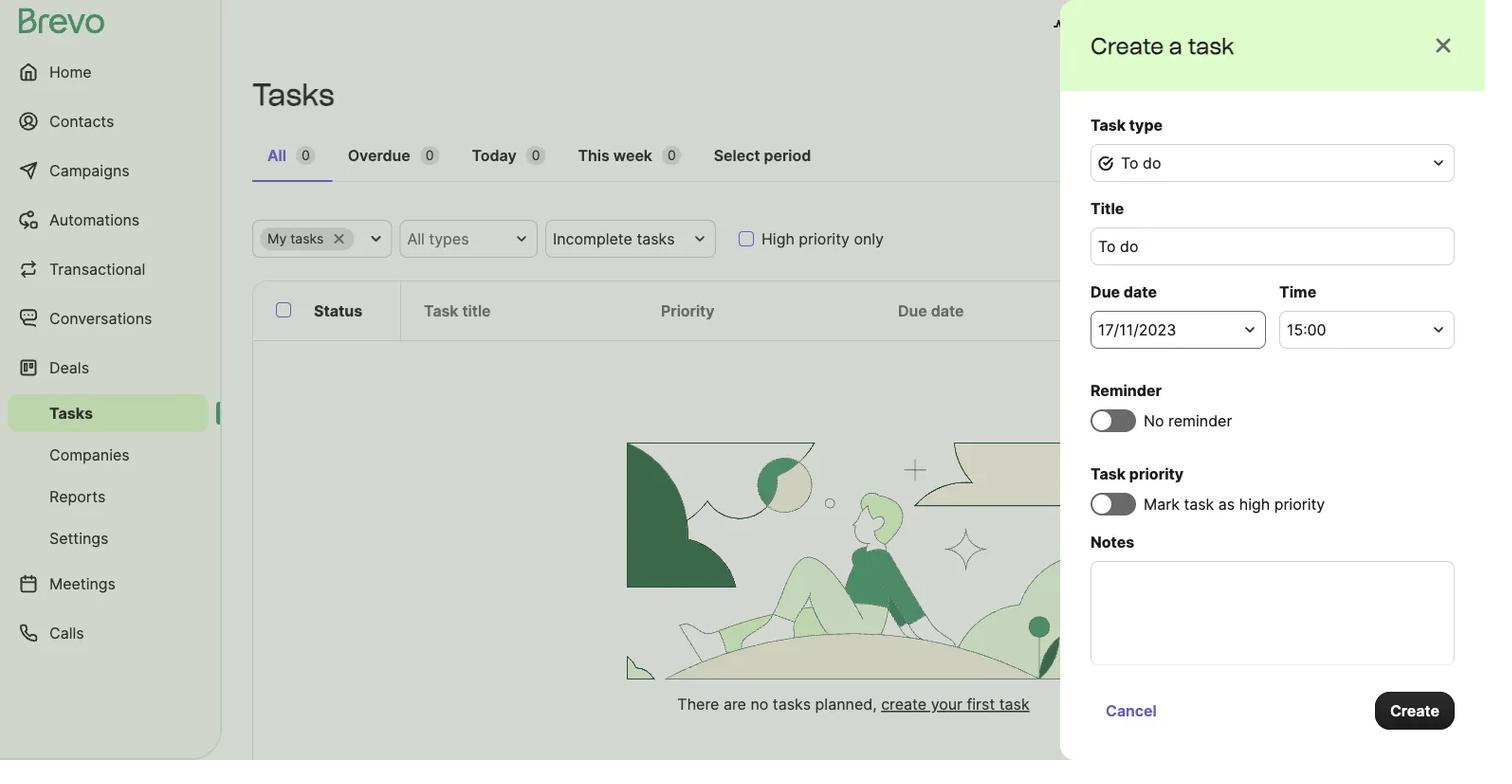 Task type: describe. For each thing, give the bounding box(es) containing it.
a inside dialog
[[1169, 32, 1183, 59]]

create
[[881, 696, 927, 714]]

2 vertical spatial priority
[[1275, 495, 1325, 514]]

create inside create a task button
[[1343, 85, 1392, 104]]

and
[[1127, 17, 1154, 36]]

all types button
[[400, 220, 538, 258]]

home link
[[8, 49, 209, 95]]

no reminder
[[1144, 412, 1233, 430]]

only
[[854, 230, 884, 248]]

transactional
[[49, 260, 145, 278]]

cancel
[[1106, 702, 1157, 720]]

today
[[472, 146, 517, 165]]

task for task type
[[1091, 116, 1126, 134]]

tasks for my tasks
[[290, 231, 324, 247]]

create inside 'create' button
[[1391, 702, 1440, 720]]

campaigns link
[[8, 148, 209, 194]]

create a task inside dialog
[[1091, 32, 1234, 59]]

plan
[[1158, 17, 1189, 36]]

select period link
[[699, 137, 827, 180]]

incomplete tasks
[[553, 230, 675, 248]]

create a task inside button
[[1343, 85, 1440, 104]]

there are no tasks planned, create your first task
[[678, 696, 1030, 714]]

this
[[578, 146, 610, 165]]

associate task (0) button
[[1091, 681, 1278, 719]]

overdue
[[348, 146, 410, 165]]

reports
[[49, 488, 106, 506]]

all for all types
[[407, 230, 425, 248]]

Mark task as high priority checkbox
[[1091, 493, 1136, 516]]

task inside associate task (0) button
[[1183, 691, 1214, 709]]

Title text field
[[1091, 228, 1455, 266]]

high
[[762, 230, 795, 248]]

associate task (0)
[[1106, 691, 1240, 709]]

incomplete tasks button
[[545, 220, 716, 258]]

usage and plan
[[1076, 17, 1189, 36]]

title
[[462, 302, 491, 320]]

0 vertical spatial create
[[1091, 32, 1164, 59]]

type
[[1130, 116, 1163, 134]]

task title
[[424, 302, 491, 320]]

calls
[[49, 624, 84, 643]]

reminder
[[1091, 381, 1162, 400]]

mark task as high priority
[[1144, 495, 1325, 514]]

first
[[967, 696, 995, 714]]

my
[[267, 231, 287, 247]]

your
[[931, 696, 963, 714]]

conversations link
[[8, 296, 209, 341]]

contacts link
[[8, 99, 209, 144]]

associate
[[1106, 691, 1179, 709]]

settings link
[[8, 520, 209, 558]]

reports link
[[8, 478, 209, 516]]

17/11/2023
[[1098, 321, 1177, 339]]

incomplete
[[553, 230, 633, 248]]

priority
[[661, 302, 715, 320]]

reminder
[[1169, 412, 1233, 430]]

no
[[751, 696, 769, 714]]

task type
[[1091, 116, 1163, 134]]

campaigns
[[49, 161, 130, 180]]

0 for overdue
[[426, 147, 434, 164]]

week
[[613, 146, 653, 165]]

companies
[[49, 446, 130, 464]]

companies link
[[8, 436, 209, 474]]

a inside button
[[1396, 85, 1405, 104]]

settings
[[49, 529, 109, 548]]

select
[[714, 146, 760, 165]]

priority for task
[[1130, 465, 1184, 483]]

meetings
[[49, 575, 116, 593]]

deal
[[1373, 302, 1405, 320]]

0 for all
[[302, 147, 310, 164]]

all types
[[407, 230, 469, 248]]

tasks for incomplete tasks
[[637, 230, 675, 248]]

priority for high
[[799, 230, 850, 248]]

date inside create a task dialog
[[1124, 283, 1157, 301]]

my tasks
[[267, 231, 324, 247]]



Task type: locate. For each thing, give the bounding box(es) containing it.
1 vertical spatial task
[[424, 302, 459, 320]]

0 right the today
[[532, 147, 540, 164]]

tab list
[[252, 137, 1455, 182]]

1 vertical spatial due
[[898, 302, 928, 320]]

1 vertical spatial create
[[1343, 85, 1392, 104]]

task
[[1091, 116, 1126, 134], [424, 302, 459, 320], [1091, 465, 1126, 483]]

4 0 from the left
[[668, 147, 676, 164]]

all inside tab list
[[267, 146, 286, 165]]

1 horizontal spatial create a task
[[1343, 85, 1440, 104]]

0 horizontal spatial priority
[[799, 230, 850, 248]]

0 for this week
[[668, 147, 676, 164]]

create a task
[[1091, 32, 1234, 59], [1343, 85, 1440, 104]]

to
[[1121, 154, 1139, 172]]

0 vertical spatial all
[[267, 146, 286, 165]]

Notes text field
[[1091, 562, 1455, 666]]

period
[[764, 146, 811, 165]]

high priority only
[[762, 230, 884, 248]]

1 vertical spatial priority
[[1130, 465, 1184, 483]]

usage and plan button
[[1038, 8, 1205, 46]]

1 horizontal spatial tasks
[[252, 76, 335, 113]]

Search a task search field
[[1171, 220, 1455, 258]]

tasks
[[637, 230, 675, 248], [290, 231, 324, 247], [773, 696, 811, 714]]

0 left the overdue at the left top
[[302, 147, 310, 164]]

1 vertical spatial create a task
[[1343, 85, 1440, 104]]

create
[[1091, 32, 1164, 59], [1343, 85, 1392, 104], [1391, 702, 1440, 720]]

15:00 button
[[1280, 311, 1455, 349]]

date
[[1124, 283, 1157, 301], [931, 302, 964, 320]]

tasks inside popup button
[[637, 230, 675, 248]]

contact
[[1135, 302, 1194, 320]]

do
[[1143, 154, 1162, 172]]

status
[[314, 302, 362, 320]]

1 vertical spatial all
[[407, 230, 425, 248]]

priority right high
[[1275, 495, 1325, 514]]

0 right the overdue at the left top
[[426, 147, 434, 164]]

deals link
[[8, 345, 209, 391]]

0 vertical spatial priority
[[799, 230, 850, 248]]

0 horizontal spatial due
[[898, 302, 928, 320]]

task left title
[[424, 302, 459, 320]]

calls link
[[8, 611, 209, 656]]

due date inside create a task dialog
[[1091, 283, 1157, 301]]

contacts
[[49, 112, 114, 130]]

0 horizontal spatial a
[[1169, 32, 1183, 59]]

title
[[1091, 199, 1124, 218]]

tasks link
[[8, 395, 209, 433]]

home
[[49, 63, 92, 81]]

conversations
[[49, 309, 152, 328]]

1 horizontal spatial priority
[[1130, 465, 1184, 483]]

tasks inside popup button
[[290, 231, 324, 247]]

0 horizontal spatial create a task
[[1091, 32, 1234, 59]]

high
[[1239, 495, 1270, 514]]

task inside create a task button
[[1408, 85, 1440, 104]]

my tasks button
[[252, 220, 392, 258]]

0 horizontal spatial tasks
[[49, 404, 93, 423]]

tab list containing all
[[252, 137, 1455, 182]]

to do button
[[1091, 144, 1455, 182]]

task left type at the right top
[[1091, 116, 1126, 134]]

transactional link
[[8, 247, 209, 292]]

2 horizontal spatial tasks
[[773, 696, 811, 714]]

tasks right incomplete at the left of page
[[637, 230, 675, 248]]

due
[[1091, 283, 1120, 301], [898, 302, 928, 320]]

3 0 from the left
[[532, 147, 540, 164]]

0 vertical spatial date
[[1124, 283, 1157, 301]]

priority
[[799, 230, 850, 248], [1130, 465, 1184, 483], [1275, 495, 1325, 514]]

0 for today
[[532, 147, 540, 164]]

0 vertical spatial tasks
[[252, 76, 335, 113]]

No reminder checkbox
[[1091, 410, 1136, 433]]

2 vertical spatial create
[[1391, 702, 1440, 720]]

2 horizontal spatial priority
[[1275, 495, 1325, 514]]

0 horizontal spatial date
[[931, 302, 964, 320]]

to do
[[1121, 154, 1162, 172]]

time
[[1280, 283, 1317, 301]]

create a task dialog
[[1060, 0, 1485, 761]]

task for task priority
[[1091, 465, 1126, 483]]

2 0 from the left
[[426, 147, 434, 164]]

tasks inside "link"
[[49, 404, 93, 423]]

are
[[724, 696, 746, 714]]

there
[[678, 696, 719, 714]]

1 vertical spatial date
[[931, 302, 964, 320]]

all for all
[[267, 146, 286, 165]]

usage
[[1076, 17, 1123, 36]]

create button
[[1375, 692, 1455, 730]]

cancel button
[[1091, 692, 1172, 730]]

1 horizontal spatial due date
[[1091, 283, 1157, 301]]

types
[[429, 230, 469, 248]]

all left types
[[407, 230, 425, 248]]

task up mark task as high priority option on the bottom of page
[[1091, 465, 1126, 483]]

1 horizontal spatial a
[[1396, 85, 1405, 104]]

2 vertical spatial task
[[1091, 465, 1126, 483]]

tasks right no
[[773, 696, 811, 714]]

create your first task link
[[881, 696, 1030, 714]]

all up my
[[267, 146, 286, 165]]

task
[[1188, 32, 1234, 59], [1408, 85, 1440, 104], [1184, 495, 1214, 514], [1183, 691, 1214, 709], [1000, 696, 1030, 714]]

task priority
[[1091, 465, 1184, 483]]

all inside 'popup button'
[[407, 230, 425, 248]]

1 vertical spatial tasks
[[49, 404, 93, 423]]

notes
[[1091, 533, 1135, 552]]

mark
[[1144, 495, 1180, 514]]

1 vertical spatial due date
[[898, 302, 964, 320]]

this week
[[578, 146, 653, 165]]

0 vertical spatial due date
[[1091, 283, 1157, 301]]

0 vertical spatial a
[[1169, 32, 1183, 59]]

1 horizontal spatial due
[[1091, 283, 1120, 301]]

due inside create a task dialog
[[1091, 283, 1120, 301]]

1 horizontal spatial all
[[407, 230, 425, 248]]

1 0 from the left
[[302, 147, 310, 164]]

no
[[1144, 412, 1164, 430]]

0 horizontal spatial due date
[[898, 302, 964, 320]]

0 right week on the top left of the page
[[668, 147, 676, 164]]

0 vertical spatial task
[[1091, 116, 1126, 134]]

0
[[302, 147, 310, 164], [426, 147, 434, 164], [532, 147, 540, 164], [668, 147, 676, 164]]

0 horizontal spatial all
[[267, 146, 286, 165]]

a
[[1169, 32, 1183, 59], [1396, 85, 1405, 104]]

automations
[[49, 211, 140, 229]]

tasks
[[252, 76, 335, 113], [49, 404, 93, 423]]

0 vertical spatial create a task
[[1091, 32, 1234, 59]]

priority left only
[[799, 230, 850, 248]]

due date
[[1091, 283, 1157, 301], [898, 302, 964, 320]]

0 horizontal spatial tasks
[[290, 231, 324, 247]]

17/11/2023 button
[[1091, 311, 1266, 349]]

(0)
[[1218, 691, 1240, 709]]

planned,
[[815, 696, 877, 714]]

deals
[[49, 359, 89, 377]]

automations link
[[8, 197, 209, 243]]

1 horizontal spatial tasks
[[637, 230, 675, 248]]

0 vertical spatial due
[[1091, 283, 1120, 301]]

priority up mark at the right of page
[[1130, 465, 1184, 483]]

create a task button
[[1328, 76, 1455, 114]]

task for task title
[[424, 302, 459, 320]]

as
[[1219, 495, 1235, 514]]

all
[[267, 146, 286, 165], [407, 230, 425, 248]]

meetings link
[[8, 562, 209, 607]]

tasks right my
[[290, 231, 324, 247]]

1 horizontal spatial date
[[1124, 283, 1157, 301]]

select period
[[714, 146, 811, 165]]

15:00
[[1287, 321, 1327, 339]]

1 vertical spatial a
[[1396, 85, 1405, 104]]



Task type: vqa. For each thing, say whether or not it's contained in the screenshot.
17046920195
no



